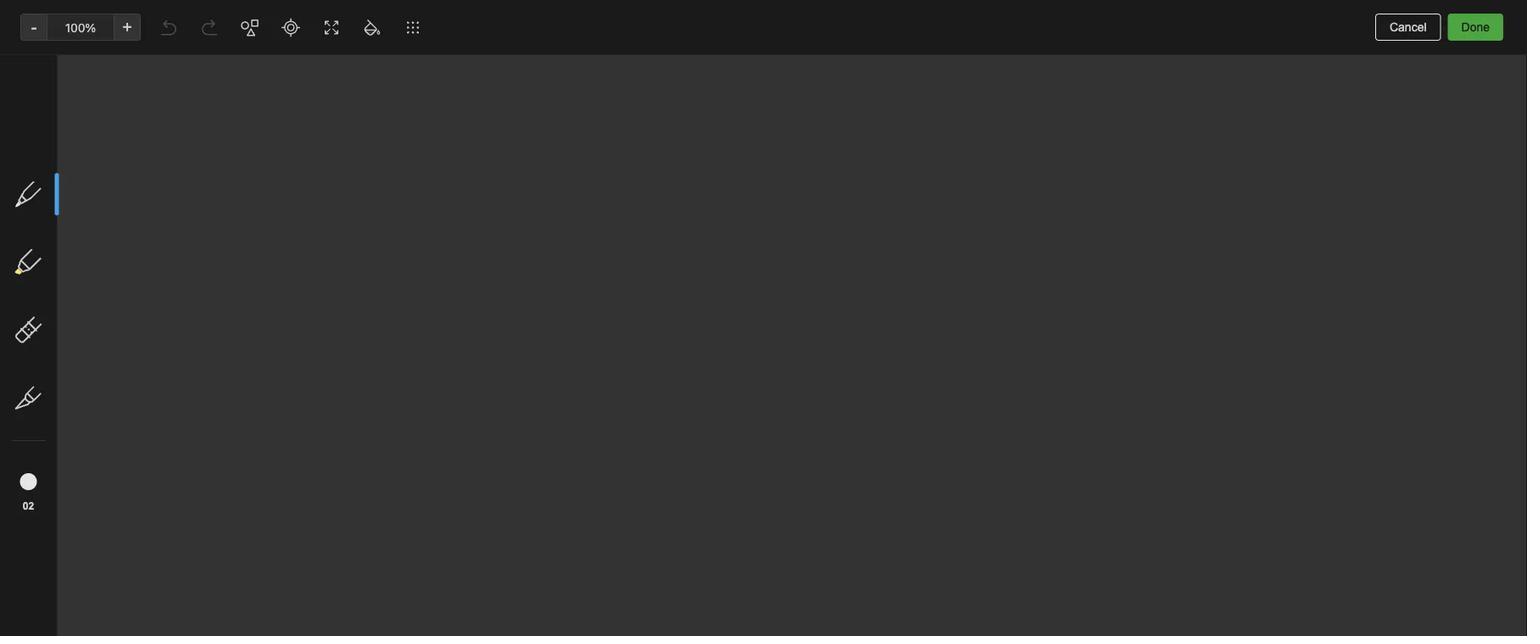 Task type: describe. For each thing, give the bounding box(es) containing it.
share button
[[1425, 41, 1487, 68]]

Note Editor text field
[[0, 0, 1528, 636]]

expand note image
[[386, 44, 406, 64]]

only you
[[1366, 48, 1411, 60]]

settings image
[[15, 10, 36, 31]]



Task type: locate. For each thing, give the bounding box(es) containing it.
first notebook button
[[426, 42, 529, 66]]

notebook
[[473, 48, 523, 60]]

only
[[1366, 48, 1390, 60]]

first
[[447, 48, 470, 60]]

you
[[1393, 48, 1411, 60]]

tree
[[0, 164, 51, 543]]

notes
[[87, 51, 134, 71]]

home image
[[15, 167, 36, 187]]

share
[[1439, 47, 1473, 61]]

note window element
[[0, 0, 1528, 636]]

first notebook
[[447, 48, 523, 60]]



Task type: vqa. For each thing, say whether or not it's contained in the screenshot.
"Share"
yes



